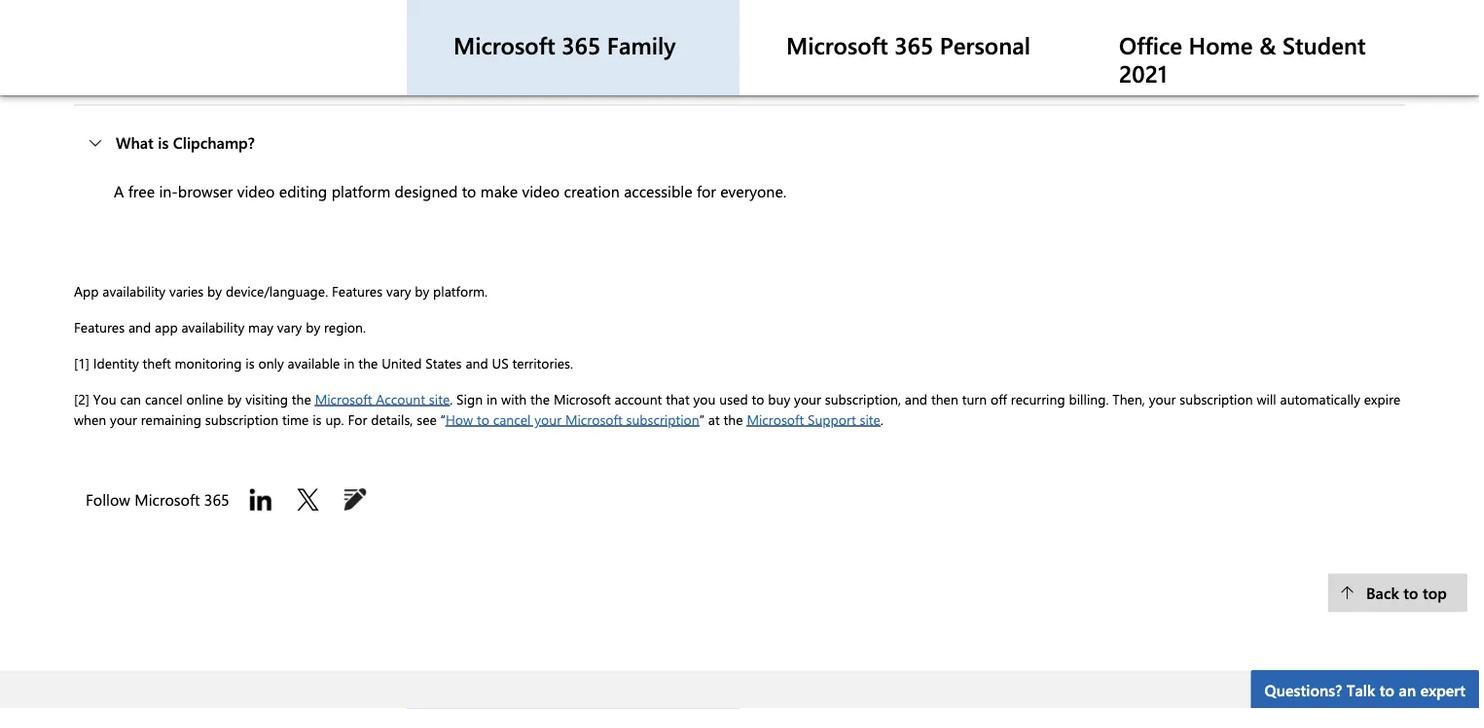 Task type: vqa. For each thing, say whether or not it's contained in the screenshot.
Security?
no



Task type: locate. For each thing, give the bounding box(es) containing it.
antivirus
[[597, 21, 657, 42], [326, 44, 386, 65]]

1 horizontal spatial defender
[[529, 21, 593, 42]]

in inside . sign in with the microsoft account that you used to buy your subscription, and then turn off recurring billing. then, your subscription will automatically expire when your remaining subscription time is up. for details, see "
[[487, 391, 498, 409]]

0 horizontal spatial in
[[344, 355, 355, 373]]

0 horizontal spatial automatically
[[114, 21, 206, 42]]

0 horizontal spatial .
[[450, 391, 453, 409]]

cancel up remaining
[[145, 391, 183, 409]]

1 horizontal spatial availability
[[181, 319, 245, 337]]

is right the 'what'
[[158, 133, 169, 154]]

availability up monitoring
[[181, 319, 245, 337]]

subscription left "will"
[[1180, 391, 1253, 409]]

&
[[1260, 29, 1276, 60]]

1 vertical spatial .
[[881, 411, 884, 429]]

1 heading from the left
[[74, 672, 284, 710]]

1 horizontal spatial subscription
[[626, 411, 700, 429]]

for
[[697, 181, 716, 202]]

0 horizontal spatial defender
[[442, 0, 505, 18]]

by right varies
[[207, 283, 222, 301]]

and left then
[[905, 391, 928, 409]]

to left make
[[462, 181, 476, 202]]

0 horizontal spatial that
[[666, 391, 690, 409]]

automatically right "will"
[[1281, 391, 1361, 409]]

make
[[481, 181, 518, 202]]

pcs
[[837, 0, 862, 18]]

top
[[1423, 583, 1447, 604]]

by left platform.
[[415, 283, 430, 301]]

browser
[[178, 181, 233, 202]]

windows down known
[[273, 21, 336, 42]]

software down includes on the top left
[[390, 44, 449, 65]]

0 horizontal spatial video
[[237, 181, 275, 202]]

your up microsoft support site link on the bottom right
[[794, 391, 821, 409]]

vary right may
[[277, 319, 302, 337]]

1 video from the left
[[237, 181, 275, 202]]

1 vertical spatial that
[[666, 391, 690, 409]]

back to top
[[1367, 583, 1447, 604]]

viruses,
[[1086, 21, 1136, 42]]

and left us
[[466, 355, 488, 373]]

follow microsoft 365
[[86, 490, 234, 511]]

1 vertical spatial cancel
[[493, 411, 531, 429]]

automatically inside windows security, formerly known as windows defender security center, is built-in security on windows pcs to protect your device and data. windows security is pre-installed and automatically enabled. windows security includes microsoft defender antivirus software that protects your windows device and data against viruses, ransomware, trojans, and other malware unless non-microsoft antivirus software is active.
[[114, 21, 206, 42]]

0 horizontal spatial software
[[390, 44, 449, 65]]

antivirus down as
[[326, 44, 386, 65]]

to
[[866, 0, 880, 18], [462, 181, 476, 202], [752, 391, 765, 409], [477, 411, 490, 429], [1404, 583, 1419, 604], [1380, 679, 1395, 700]]

365 for family
[[562, 29, 601, 60]]

site
[[429, 391, 450, 409], [860, 411, 881, 429]]

your
[[939, 0, 969, 18], [816, 21, 847, 42], [794, 391, 821, 409], [1149, 391, 1176, 409], [110, 411, 137, 429], [535, 411, 562, 429]]

windows down protect
[[851, 21, 915, 42]]

subscription
[[1180, 391, 1253, 409], [205, 411, 278, 429], [626, 411, 700, 429]]

support
[[808, 411, 856, 429]]

microsoft inside . sign in with the microsoft account that you used to buy your subscription, and then turn off recurring billing. then, your subscription will automatically expire when your remaining subscription time is up. for details, see "
[[554, 391, 611, 409]]

device up data
[[974, 0, 1018, 18]]

sign
[[457, 391, 483, 409]]

features and app availability may vary by region.
[[74, 319, 366, 337]]

buy
[[768, 391, 791, 409]]

is left "up."
[[313, 411, 322, 429]]

security
[[510, 0, 564, 18], [1158, 0, 1212, 18], [340, 21, 395, 42]]

1 horizontal spatial that
[[724, 21, 751, 42]]

365 left linkedin image
[[204, 490, 229, 511]]

2 horizontal spatial in
[[673, 0, 686, 18]]

is inside . sign in with the microsoft account that you used to buy your subscription, and then turn off recurring billing. then, your subscription will automatically expire when your remaining subscription time is up. for details, see "
[[313, 411, 322, 429]]

0 vertical spatial cancel
[[145, 391, 183, 409]]

back to top link
[[1328, 575, 1468, 613]]

1 horizontal spatial features
[[332, 283, 383, 301]]

1 horizontal spatial vary
[[386, 283, 411, 301]]

in
[[673, 0, 686, 18], [344, 355, 355, 373], [487, 391, 498, 409]]

installed
[[1260, 0, 1317, 18]]

is
[[622, 0, 632, 18], [1216, 0, 1227, 18], [453, 44, 463, 65], [158, 133, 169, 154], [246, 355, 255, 373], [313, 411, 322, 429]]

1 horizontal spatial device
[[974, 0, 1018, 18]]

software down security
[[661, 21, 720, 42]]

0 vertical spatial device
[[974, 0, 1018, 18]]

2 horizontal spatial 365
[[895, 29, 934, 60]]

family
[[607, 29, 676, 60]]

recurring
[[1011, 391, 1066, 409]]

by right online
[[227, 391, 242, 409]]

the inside . sign in with the microsoft account that you used to buy your subscription, and then turn off recurring billing. then, your subscription will automatically expire when your remaining subscription time is up. for details, see "
[[531, 391, 550, 409]]

1 vertical spatial automatically
[[1281, 391, 1361, 409]]

defender down center,
[[529, 21, 593, 42]]

features up region.
[[332, 283, 383, 301]]

365 for personal
[[895, 29, 934, 60]]

antivirus down built-
[[597, 21, 657, 42]]

device/language.
[[226, 283, 328, 301]]

formerly
[[244, 0, 301, 18]]

1 horizontal spatial software
[[661, 21, 720, 42]]

everyone.
[[721, 181, 787, 202]]

student
[[1283, 29, 1366, 60]]

cancel down with
[[493, 411, 531, 429]]

remaining
[[141, 411, 201, 429]]

automatically
[[114, 21, 206, 42], [1281, 391, 1361, 409]]

turn
[[962, 391, 987, 409]]

your down the can on the left bottom
[[110, 411, 137, 429]]

then
[[931, 391, 959, 409]]

1 vertical spatial antivirus
[[326, 44, 386, 65]]

is inside what is clipchamp? dropdown button
[[158, 133, 169, 154]]

video left editing
[[237, 181, 275, 202]]

0 vertical spatial antivirus
[[597, 21, 657, 42]]

known
[[305, 0, 351, 18]]

365 down center,
[[562, 29, 601, 60]]

for
[[348, 411, 367, 429]]

security up ransomware,
[[1158, 0, 1212, 18]]

creation
[[564, 181, 620, 202]]

automatically up the malware
[[114, 21, 206, 42]]

1 horizontal spatial video
[[522, 181, 560, 202]]

app
[[74, 283, 99, 301]]

app availability varies by device/language. features vary by platform.
[[74, 283, 488, 301]]

security down as
[[340, 21, 395, 42]]

is left built-
[[622, 0, 632, 18]]

to inside windows security, formerly known as windows defender security center, is built-in security on windows pcs to protect your device and data. windows security is pre-installed and automatically enabled. windows security includes microsoft defender antivirus software that protects your windows device and data against viruses, ransomware, trojans, and other malware unless non-microsoft antivirus software is active.
[[866, 0, 880, 18]]

0 vertical spatial that
[[724, 21, 751, 42]]

varies
[[169, 283, 204, 301]]

1 vertical spatial in
[[344, 355, 355, 373]]

to right pcs
[[866, 0, 880, 18]]

device down protect
[[919, 21, 963, 42]]

0 horizontal spatial site
[[429, 391, 450, 409]]

and left data
[[967, 21, 993, 42]]

365 down protect
[[895, 29, 934, 60]]

0 vertical spatial .
[[450, 391, 453, 409]]

in left with
[[487, 391, 498, 409]]

0 vertical spatial site
[[429, 391, 450, 409]]

availability right app
[[103, 283, 166, 301]]

features down app
[[74, 319, 125, 337]]

enabled.
[[210, 21, 268, 42]]

0 vertical spatial in
[[673, 0, 686, 18]]

and
[[1022, 0, 1048, 18], [1321, 0, 1347, 18], [967, 21, 993, 42], [1286, 21, 1312, 42], [128, 319, 151, 337], [466, 355, 488, 373], [905, 391, 928, 409]]

talk
[[1347, 679, 1376, 700]]

0 horizontal spatial availability
[[103, 283, 166, 301]]

follow
[[86, 490, 130, 511]]

that up how to cancel your microsoft subscription " at the microsoft support site .
[[666, 391, 690, 409]]

1 horizontal spatial 365
[[562, 29, 601, 60]]

availability
[[103, 283, 166, 301], [181, 319, 245, 337]]

.
[[450, 391, 453, 409], [881, 411, 884, 429]]

. left sign on the bottom left of page
[[450, 391, 453, 409]]

linkedin image
[[245, 485, 277, 516]]

0 horizontal spatial features
[[74, 319, 125, 337]]

security up microsoft 365 family
[[510, 0, 564, 18]]

subscription down [2] you can cancel online by visiting the microsoft account site
[[205, 411, 278, 429]]

what is clipchamp?
[[116, 133, 255, 154]]

that inside . sign in with the microsoft account that you used to buy your subscription, and then turn off recurring billing. then, your subscription will automatically expire when your remaining subscription time is up. for details, see "
[[666, 391, 690, 409]]

the up time
[[292, 391, 311, 409]]

1 horizontal spatial site
[[860, 411, 881, 429]]

0 horizontal spatial 365
[[204, 490, 229, 511]]

your down pcs
[[816, 21, 847, 42]]

features
[[332, 283, 383, 301], [74, 319, 125, 337]]

to left an
[[1380, 679, 1395, 700]]

microsoft 365 personal
[[786, 29, 1031, 60]]

defender
[[442, 0, 505, 18], [529, 21, 593, 42]]

to left buy
[[752, 391, 765, 409]]

in left security
[[673, 0, 686, 18]]

data.
[[1052, 0, 1086, 18]]

security,
[[181, 0, 239, 18]]

platform.
[[433, 283, 488, 301]]

1 horizontal spatial automatically
[[1281, 391, 1361, 409]]

protects
[[756, 21, 812, 42]]

0 vertical spatial software
[[661, 21, 720, 42]]

3 heading from the left
[[530, 672, 728, 710]]

1 vertical spatial vary
[[277, 319, 302, 337]]

can
[[120, 391, 141, 409]]

vary left platform.
[[386, 283, 411, 301]]

1 horizontal spatial in
[[487, 391, 498, 409]]

you
[[694, 391, 716, 409]]

that
[[724, 21, 751, 42], [666, 391, 690, 409]]

video right make
[[522, 181, 560, 202]]

2 vertical spatial in
[[487, 391, 498, 409]]

subscription down account
[[626, 411, 700, 429]]

site down "subscription,"
[[860, 411, 881, 429]]

free
[[128, 181, 155, 202]]

in right available
[[344, 355, 355, 373]]

windows
[[114, 0, 177, 18], [374, 0, 438, 18], [769, 0, 833, 18], [1090, 0, 1153, 18], [273, 21, 336, 42], [851, 21, 915, 42]]

heading
[[74, 672, 284, 710], [308, 672, 506, 710], [530, 672, 728, 710], [740, 672, 950, 710], [973, 672, 1172, 710], [1195, 672, 1394, 710]]

in inside windows security, formerly known as windows defender security center, is built-in security on windows pcs to protect your device and data. windows security is pre-installed and automatically enabled. windows security includes microsoft defender antivirus software that protects your windows device and data against viruses, ransomware, trojans, and other malware unless non-microsoft antivirus software is active.
[[673, 0, 686, 18]]

. inside . sign in with the microsoft account that you used to buy your subscription, and then turn off recurring billing. then, your subscription will automatically expire when your remaining subscription time is up. for details, see "
[[450, 391, 453, 409]]

1 vertical spatial defender
[[529, 21, 593, 42]]

your down "territories."
[[535, 411, 562, 429]]

available
[[288, 355, 340, 373]]

device
[[974, 0, 1018, 18], [919, 21, 963, 42]]

0 horizontal spatial device
[[919, 21, 963, 42]]

0 vertical spatial automatically
[[114, 21, 206, 42]]

to left top
[[1404, 583, 1419, 604]]

united
[[382, 355, 422, 373]]

1 horizontal spatial .
[[881, 411, 884, 429]]

. down "subscription,"
[[881, 411, 884, 429]]

the right with
[[531, 391, 550, 409]]

defender up active.
[[442, 0, 505, 18]]

that down on
[[724, 21, 751, 42]]

0 vertical spatial vary
[[386, 283, 411, 301]]

0 horizontal spatial cancel
[[145, 391, 183, 409]]

questions? talk to an expert
[[1265, 679, 1466, 700]]

0 vertical spatial defender
[[442, 0, 505, 18]]

site up "
[[429, 391, 450, 409]]



Task type: describe. For each thing, give the bounding box(es) containing it.
1 vertical spatial availability
[[181, 319, 245, 337]]

footer resource links element
[[0, 672, 1480, 710]]

non-
[[223, 44, 256, 65]]

how to cancel your microsoft subscription link
[[446, 411, 700, 429]]

how to cancel your microsoft subscription " at the microsoft support site .
[[446, 411, 884, 429]]

subscription,
[[825, 391, 901, 409]]

accessible
[[624, 181, 693, 202]]

0 horizontal spatial subscription
[[205, 411, 278, 429]]

the left united
[[359, 355, 378, 373]]

malware
[[114, 44, 172, 65]]

is left active.
[[453, 44, 463, 65]]

then,
[[1113, 391, 1146, 409]]

a
[[114, 181, 124, 202]]

account
[[615, 391, 662, 409]]

twitter image
[[292, 485, 324, 516]]

microsoft support site link
[[747, 411, 881, 429]]

2021
[[1119, 57, 1168, 88]]

what is clipchamp? button
[[74, 106, 1406, 180]]

0 horizontal spatial security
[[340, 21, 395, 42]]

home
[[1189, 29, 1253, 60]]

visiting
[[246, 391, 288, 409]]

2 horizontal spatial security
[[1158, 0, 1212, 18]]

in-
[[159, 181, 178, 202]]

platform
[[332, 181, 391, 202]]

your right protect
[[939, 0, 969, 18]]

[1] identity theft monitoring is only available in the united states and us territories.
[[74, 355, 573, 373]]

theft
[[143, 355, 171, 373]]

questions?
[[1265, 679, 1343, 700]]

on
[[747, 0, 765, 18]]

trojans,
[[1232, 21, 1282, 42]]

pre-
[[1231, 0, 1260, 18]]

"
[[700, 411, 705, 429]]

you
[[93, 391, 117, 409]]

includes
[[399, 21, 455, 42]]

to inside dropdown button
[[1380, 679, 1395, 700]]

[2] you can cancel online by visiting the microsoft account site
[[74, 391, 450, 409]]

1 vertical spatial site
[[860, 411, 881, 429]]

time
[[282, 411, 309, 429]]

expert
[[1421, 679, 1466, 700]]

microsoft account site link
[[315, 391, 450, 409]]

is left only at the left of page
[[246, 355, 255, 373]]

identity
[[93, 355, 139, 373]]

only
[[258, 355, 284, 373]]

5 heading from the left
[[973, 672, 1172, 710]]

built-
[[636, 0, 673, 18]]

when
[[74, 411, 106, 429]]

0 horizontal spatial antivirus
[[326, 44, 386, 65]]

6 heading from the left
[[1195, 672, 1394, 710]]

0 vertical spatial availability
[[103, 283, 166, 301]]

1 vertical spatial device
[[919, 21, 963, 42]]

2 horizontal spatial subscription
[[1180, 391, 1253, 409]]

a free in-browser video editing platform designed to make video creation accessible for everyone.
[[114, 181, 787, 202]]

ransomware,
[[1140, 21, 1227, 42]]

editing
[[279, 181, 327, 202]]

clipchamp?
[[173, 133, 255, 154]]

will
[[1257, 391, 1277, 409]]

security
[[690, 0, 743, 18]]

blog image
[[340, 485, 371, 516]]

windows up the malware
[[114, 0, 177, 18]]

to inside . sign in with the microsoft account that you used to buy your subscription, and then turn off recurring billing. then, your subscription will automatically expire when your remaining subscription time is up. for details, see "
[[752, 391, 765, 409]]

with
[[501, 391, 527, 409]]

2 video from the left
[[522, 181, 560, 202]]

monitoring
[[175, 355, 242, 373]]

other
[[1316, 21, 1353, 42]]

billing.
[[1069, 391, 1109, 409]]

an
[[1399, 679, 1417, 700]]

protect
[[885, 0, 934, 18]]

center,
[[568, 0, 617, 18]]

expire
[[1365, 391, 1401, 409]]

questions? talk to an expert button
[[1251, 671, 1480, 710]]

to right how
[[477, 411, 490, 429]]

and inside . sign in with the microsoft account that you used to buy your subscription, and then turn off recurring billing. then, your subscription will automatically expire when your remaining subscription time is up. for details, see "
[[905, 391, 928, 409]]

"
[[441, 411, 446, 429]]

used
[[720, 391, 748, 409]]

0 vertical spatial features
[[332, 283, 383, 301]]

automatically inside . sign in with the microsoft account that you used to buy your subscription, and then turn off recurring billing. then, your subscription will automatically expire when your remaining subscription time is up. for details, see "
[[1281, 391, 1361, 409]]

online
[[186, 391, 223, 409]]

states
[[426, 355, 462, 373]]

up.
[[326, 411, 344, 429]]

. sign in with the microsoft account that you used to buy your subscription, and then turn off recurring billing. then, your subscription will automatically expire when your remaining subscription time is up. for details, see "
[[74, 391, 1401, 429]]

what
[[116, 133, 154, 154]]

unless
[[176, 44, 219, 65]]

details,
[[371, 411, 413, 429]]

and down installed
[[1286, 21, 1312, 42]]

account
[[376, 391, 425, 409]]

by left region.
[[306, 319, 320, 337]]

1 vertical spatial software
[[390, 44, 449, 65]]

2 heading from the left
[[308, 672, 506, 710]]

your right then,
[[1149, 391, 1176, 409]]

windows up includes on the top left
[[374, 0, 438, 18]]

0 horizontal spatial vary
[[277, 319, 302, 337]]

office home & student 2021
[[1119, 29, 1366, 88]]

personal
[[940, 29, 1031, 60]]

active.
[[467, 44, 511, 65]]

how
[[446, 411, 473, 429]]

see
[[417, 411, 437, 429]]

1 horizontal spatial cancel
[[493, 411, 531, 429]]

and left app
[[128, 319, 151, 337]]

and up against
[[1022, 0, 1048, 18]]

[2]
[[74, 391, 90, 409]]

[1]
[[74, 355, 90, 373]]

1 horizontal spatial security
[[510, 0, 564, 18]]

windows up protects
[[769, 0, 833, 18]]

app
[[155, 319, 178, 337]]

1 horizontal spatial antivirus
[[597, 21, 657, 42]]

and up the other
[[1321, 0, 1347, 18]]

office
[[1119, 29, 1183, 60]]

is left pre-
[[1216, 0, 1227, 18]]

region.
[[324, 319, 366, 337]]

4 heading from the left
[[740, 672, 950, 710]]

against
[[1032, 21, 1081, 42]]

that inside windows security, formerly known as windows defender security center, is built-in security on windows pcs to protect your device and data. windows security is pre-installed and automatically enabled. windows security includes microsoft defender antivirus software that protects your windows device and data against viruses, ransomware, trojans, and other malware unless non-microsoft antivirus software is active.
[[724, 21, 751, 42]]

windows up viruses,
[[1090, 0, 1153, 18]]

1 vertical spatial features
[[74, 319, 125, 337]]

territories.
[[512, 355, 573, 373]]

may
[[248, 319, 274, 337]]

the right at
[[724, 411, 743, 429]]

off
[[991, 391, 1007, 409]]



